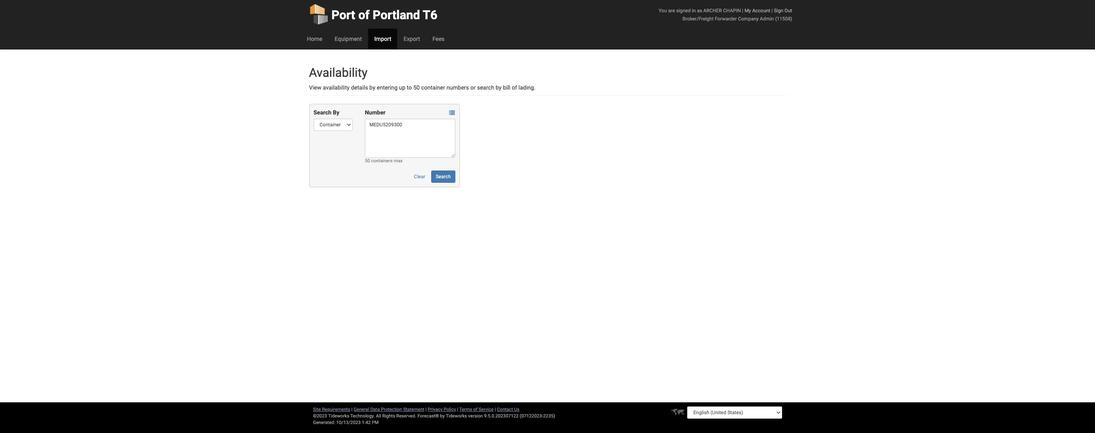 Task type: locate. For each thing, give the bounding box(es) containing it.
search
[[314, 109, 332, 116], [436, 174, 451, 180]]

availability
[[309, 66, 368, 80]]

1 vertical spatial search
[[436, 174, 451, 180]]

container
[[421, 84, 445, 91]]

1 vertical spatial 50
[[365, 159, 370, 164]]

search by
[[314, 109, 340, 116]]

of right port
[[359, 8, 370, 22]]

| left general
[[352, 408, 353, 413]]

| up forecast®
[[426, 408, 427, 413]]

sign out link
[[774, 8, 793, 14]]

1 horizontal spatial by
[[440, 414, 445, 420]]

site requirements | general data protection statement | privacy policy | terms of service | contact us ©2023 tideworks technology. all rights reserved. forecast® by tideworks version 9.5.0.202307122 (07122023-2235) generated: 10/13/2023 1:42 pm
[[313, 408, 555, 426]]

entering
[[377, 84, 398, 91]]

1 horizontal spatial of
[[474, 408, 478, 413]]

| up 9.5.0.202307122
[[495, 408, 496, 413]]

0 horizontal spatial of
[[359, 8, 370, 22]]

export button
[[398, 29, 427, 49]]

of inside the site requirements | general data protection statement | privacy policy | terms of service | contact us ©2023 tideworks technology. all rights reserved. forecast® by tideworks version 9.5.0.202307122 (07122023-2235) generated: 10/13/2023 1:42 pm
[[474, 408, 478, 413]]

search right clear
[[436, 174, 451, 180]]

as
[[697, 8, 703, 14]]

| left sign
[[772, 8, 773, 14]]

view
[[309, 84, 322, 91]]

account
[[753, 8, 771, 14]]

2235)
[[544, 414, 555, 420]]

50 left containers
[[365, 159, 370, 164]]

or
[[471, 84, 476, 91]]

| up tideworks
[[457, 408, 459, 413]]

tideworks
[[446, 414, 467, 420]]

t6
[[423, 8, 438, 22]]

2 vertical spatial of
[[474, 408, 478, 413]]

fees button
[[427, 29, 451, 49]]

|
[[743, 8, 744, 14], [772, 8, 773, 14], [352, 408, 353, 413], [426, 408, 427, 413], [457, 408, 459, 413], [495, 408, 496, 413]]

(07122023-
[[520, 414, 544, 420]]

| left my
[[743, 8, 744, 14]]

all
[[376, 414, 381, 420]]

50
[[414, 84, 420, 91], [365, 159, 370, 164]]

Number text field
[[365, 119, 456, 158]]

of right bill
[[512, 84, 517, 91]]

port of portland t6 link
[[309, 0, 438, 29]]

search for search
[[436, 174, 451, 180]]

by right details
[[370, 84, 376, 91]]

0 horizontal spatial by
[[370, 84, 376, 91]]

by inside the site requirements | general data protection statement | privacy policy | terms of service | contact us ©2023 tideworks technology. all rights reserved. forecast® by tideworks version 9.5.0.202307122 (07122023-2235) generated: 10/13/2023 1:42 pm
[[440, 414, 445, 420]]

50 right to
[[414, 84, 420, 91]]

10/13/2023
[[337, 421, 361, 426]]

lading.
[[519, 84, 536, 91]]

1 horizontal spatial search
[[436, 174, 451, 180]]

of up 'version'
[[474, 408, 478, 413]]

you
[[659, 8, 667, 14]]

by
[[370, 84, 376, 91], [496, 84, 502, 91], [440, 414, 445, 420]]

by down privacy policy link
[[440, 414, 445, 420]]

search left 'by' on the top
[[314, 109, 332, 116]]

view availability details by entering up to 50 container numbers or search by bill of lading.
[[309, 84, 536, 91]]

export
[[404, 36, 420, 42]]

chapin
[[724, 8, 741, 14]]

out
[[785, 8, 793, 14]]

search
[[477, 84, 495, 91]]

50 containers max
[[365, 159, 403, 164]]

terms of service link
[[460, 408, 494, 413]]

to
[[407, 84, 412, 91]]

0 horizontal spatial search
[[314, 109, 332, 116]]

0 vertical spatial of
[[359, 8, 370, 22]]

of
[[359, 8, 370, 22], [512, 84, 517, 91], [474, 408, 478, 413]]

©2023 tideworks
[[313, 414, 350, 420]]

1 horizontal spatial 50
[[414, 84, 420, 91]]

my
[[745, 8, 752, 14]]

2 horizontal spatial of
[[512, 84, 517, 91]]

containers
[[371, 159, 393, 164]]

availability
[[323, 84, 350, 91]]

service
[[479, 408, 494, 413]]

search inside button
[[436, 174, 451, 180]]

home
[[307, 36, 323, 42]]

search button
[[432, 171, 456, 183]]

technology.
[[351, 414, 375, 420]]

(11508)
[[776, 16, 793, 22]]

are
[[669, 8, 676, 14]]

import button
[[368, 29, 398, 49]]

policy
[[444, 408, 456, 413]]

9.5.0.202307122
[[484, 414, 519, 420]]

0 horizontal spatial 50
[[365, 159, 370, 164]]

search for search by
[[314, 109, 332, 116]]

requirements
[[322, 408, 351, 413]]

home button
[[301, 29, 329, 49]]

1 vertical spatial of
[[512, 84, 517, 91]]

clear button
[[410, 171, 430, 183]]

pm
[[372, 421, 379, 426]]

forwarder
[[715, 16, 737, 22]]

by left bill
[[496, 84, 502, 91]]

0 vertical spatial search
[[314, 109, 332, 116]]

forecast®
[[418, 414, 439, 420]]

fees
[[433, 36, 445, 42]]

numbers
[[447, 84, 469, 91]]



Task type: vqa. For each thing, say whether or not it's contained in the screenshot.
"Port of Portland T6"
yes



Task type: describe. For each thing, give the bounding box(es) containing it.
rights
[[383, 414, 395, 420]]

0 vertical spatial 50
[[414, 84, 420, 91]]

details
[[351, 84, 368, 91]]

protection
[[381, 408, 402, 413]]

site
[[313, 408, 321, 413]]

signed
[[677, 8, 691, 14]]

site requirements link
[[313, 408, 351, 413]]

general
[[354, 408, 370, 413]]

port of portland t6
[[332, 8, 438, 22]]

show list image
[[449, 110, 455, 116]]

import
[[375, 36, 392, 42]]

clear
[[414, 174, 426, 180]]

contact
[[497, 408, 513, 413]]

2 horizontal spatial by
[[496, 84, 502, 91]]

bill
[[503, 84, 511, 91]]

admin
[[760, 16, 775, 22]]

up
[[399, 84, 406, 91]]

max
[[394, 159, 403, 164]]

equipment
[[335, 36, 362, 42]]

by
[[333, 109, 340, 116]]

archer
[[704, 8, 722, 14]]

portland
[[373, 8, 420, 22]]

company
[[739, 16, 759, 22]]

sign
[[774, 8, 784, 14]]

equipment button
[[329, 29, 368, 49]]

of inside 'link'
[[359, 8, 370, 22]]

port
[[332, 8, 355, 22]]

broker/freight
[[683, 16, 714, 22]]

my account link
[[745, 8, 771, 14]]

data
[[371, 408, 380, 413]]

in
[[692, 8, 696, 14]]

privacy policy link
[[428, 408, 456, 413]]

general data protection statement link
[[354, 408, 425, 413]]

reserved.
[[397, 414, 417, 420]]

us
[[514, 408, 520, 413]]

number
[[365, 109, 386, 116]]

contact us link
[[497, 408, 520, 413]]

you are signed in as archer chapin | my account | sign out broker/freight forwarder company admin (11508)
[[659, 8, 793, 22]]

statement
[[404, 408, 425, 413]]

generated:
[[313, 421, 335, 426]]

version
[[468, 414, 483, 420]]

terms
[[460, 408, 473, 413]]

privacy
[[428, 408, 443, 413]]

1:42
[[362, 421, 371, 426]]



